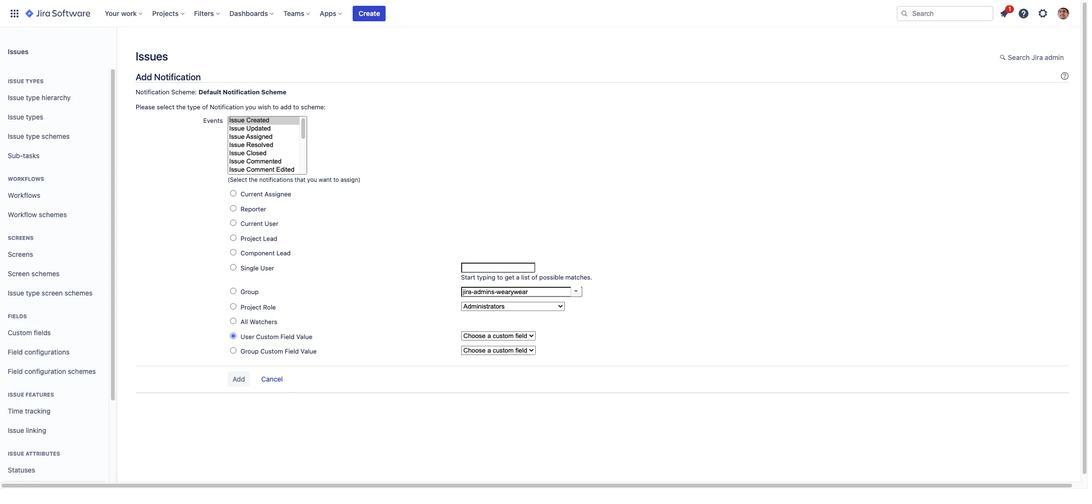Task type: describe. For each thing, give the bounding box(es) containing it.
Project Lead radio
[[230, 235, 236, 241]]

issue for issue type screen schemes
[[8, 289, 24, 297]]

fields
[[34, 329, 51, 337]]

screen schemes
[[8, 270, 60, 278]]

issue for issue types
[[8, 113, 24, 121]]

time
[[8, 407, 23, 416]]

field configurations
[[8, 348, 69, 356]]

dashboards button
[[227, 6, 278, 21]]

1 horizontal spatial the
[[249, 176, 258, 184]]

current user
[[241, 220, 278, 228]]

screens link
[[4, 245, 105, 265]]

your
[[105, 9, 119, 17]]

custom fields
[[8, 329, 51, 337]]

issue type schemes
[[8, 132, 70, 140]]

All Watchers radio
[[230, 318, 236, 325]]

workflow
[[8, 211, 37, 219]]

start
[[461, 274, 475, 281]]

cancel
[[261, 375, 283, 384]]

component lead
[[241, 250, 291, 257]]

group custom field value
[[241, 348, 317, 356]]

all watchers
[[241, 318, 277, 326]]

linking
[[26, 427, 46, 435]]

settings image
[[1037, 8, 1049, 19]]

screens group
[[4, 225, 105, 306]]

field configurations link
[[4, 343, 105, 362]]

(select the notifications that you want to assign)
[[228, 176, 361, 184]]

schemes inside field configuration schemes link
[[68, 368, 96, 376]]

field configuration schemes
[[8, 368, 96, 376]]

your profile and settings image
[[1058, 8, 1069, 19]]

user custom field value
[[241, 333, 312, 341]]

a
[[516, 274, 520, 281]]

projects button
[[149, 6, 188, 21]]

issue for issue linking
[[8, 427, 24, 435]]

appswitcher icon image
[[9, 8, 20, 19]]

sub-tasks link
[[4, 146, 105, 166]]

assign)
[[341, 176, 361, 184]]

screen
[[8, 270, 30, 278]]

issue type hierarchy
[[8, 93, 71, 102]]

issue types group
[[4, 68, 105, 169]]

workflows for workflows group
[[8, 176, 44, 182]]

types
[[26, 78, 44, 84]]

events
[[203, 117, 223, 125]]

workflow schemes
[[8, 211, 67, 219]]

statuses
[[8, 466, 35, 475]]

issue types link
[[4, 108, 105, 127]]

create
[[359, 9, 380, 17]]

(select
[[228, 176, 247, 184]]

please
[[136, 103, 155, 111]]

notifications
[[259, 176, 293, 184]]

issue attributes group
[[4, 441, 105, 490]]

field down custom fields
[[8, 348, 23, 356]]

User Custom Field Value radio
[[230, 333, 236, 340]]

issue for issue type hierarchy
[[8, 93, 24, 102]]

add
[[136, 72, 152, 82]]

workflows link
[[4, 186, 105, 205]]

screens for screens "link"
[[8, 250, 33, 259]]

current for current assignee
[[241, 190, 263, 198]]

issue type hierarchy link
[[4, 88, 105, 108]]

field configuration schemes link
[[4, 362, 105, 382]]

search
[[1008, 53, 1030, 62]]

schemes inside "issue type schemes" link
[[42, 132, 70, 140]]

issue for issue features
[[8, 392, 24, 398]]

1 horizontal spatial you
[[307, 176, 317, 184]]

small image
[[1000, 54, 1008, 62]]

Single User radio
[[230, 265, 236, 271]]

Choose a group text field
[[461, 287, 582, 297]]

wish
[[258, 103, 271, 111]]

get
[[505, 274, 515, 281]]

configurations
[[25, 348, 69, 356]]

start typing to get a list of possible matches.
[[461, 274, 592, 281]]

scheme:
[[301, 103, 326, 111]]

configuration
[[25, 368, 66, 376]]

reporter
[[241, 205, 266, 213]]

issue type schemes link
[[4, 127, 105, 146]]

project role
[[241, 304, 276, 311]]

issue type screen schemes link
[[4, 284, 105, 303]]

types
[[26, 113, 43, 121]]

issue linking link
[[4, 422, 105, 441]]

workflow schemes link
[[4, 205, 105, 225]]

role
[[263, 304, 276, 311]]

field down the user custom field value
[[285, 348, 299, 356]]

custom fields link
[[4, 324, 105, 343]]

add notification
[[136, 72, 201, 82]]

filters
[[194, 9, 214, 17]]

schemes inside workflow schemes link
[[39, 211, 67, 219]]

current for current user
[[241, 220, 263, 228]]

Project Role radio
[[230, 304, 236, 310]]

to right 'want'
[[334, 176, 339, 184]]

fields
[[8, 314, 27, 320]]

tasks
[[23, 151, 39, 160]]

custom inside custom fields 'link'
[[8, 329, 32, 337]]

Component Lead radio
[[230, 250, 236, 256]]

0 horizontal spatial of
[[202, 103, 208, 111]]

single user
[[241, 265, 274, 272]]

admin
[[1045, 53, 1064, 62]]

select
[[157, 103, 175, 111]]

cancel link
[[257, 373, 288, 388]]



Task type: vqa. For each thing, say whether or not it's contained in the screenshot.
'James Peterson' image
no



Task type: locate. For each thing, give the bounding box(es) containing it.
lead up "component lead"
[[263, 235, 277, 243]]

features
[[26, 392, 54, 398]]

screens down "workflow"
[[8, 235, 34, 241]]

banner
[[0, 0, 1081, 27]]

1 horizontal spatial issues
[[136, 49, 168, 63]]

type for schemes
[[26, 132, 40, 140]]

6 issue from the top
[[8, 392, 24, 398]]

group for group
[[241, 289, 259, 296]]

issue types
[[8, 113, 43, 121]]

issue linking
[[8, 427, 46, 435]]

dashboards
[[229, 9, 268, 17]]

scheme:
[[171, 88, 197, 96]]

you right the that
[[307, 176, 317, 184]]

user for current user
[[265, 220, 278, 228]]

issue type screen schemes
[[8, 289, 93, 297]]

current up reporter
[[241, 190, 263, 198]]

type for hierarchy
[[26, 93, 40, 102]]

current down reporter
[[241, 220, 263, 228]]

current assignee
[[241, 190, 291, 198]]

1 vertical spatial screens
[[8, 250, 33, 259]]

filters button
[[191, 6, 224, 21]]

screens up screen
[[8, 250, 33, 259]]

sub-tasks
[[8, 151, 39, 160]]

matches.
[[566, 274, 592, 281]]

1 workflows from the top
[[8, 176, 44, 182]]

0 horizontal spatial issues
[[8, 47, 29, 55]]

type left 'screen' at the left bottom
[[26, 289, 40, 297]]

type down types at top left
[[26, 93, 40, 102]]

teams button
[[281, 6, 314, 21]]

lead right component
[[277, 250, 291, 257]]

1 vertical spatial project
[[241, 304, 261, 311]]

issue down screen
[[8, 289, 24, 297]]

custom down watchers
[[256, 333, 279, 341]]

workflows
[[8, 176, 44, 182], [8, 191, 40, 199]]

time tracking link
[[4, 402, 105, 422]]

None submit
[[228, 372, 250, 388]]

scheme
[[261, 88, 286, 96]]

teams
[[284, 9, 304, 17]]

want
[[319, 176, 332, 184]]

issue down time
[[8, 427, 24, 435]]

issue for issue type schemes
[[8, 132, 24, 140]]

work
[[121, 9, 137, 17]]

user down "component lead"
[[260, 265, 274, 272]]

custom down the user custom field value
[[260, 348, 283, 356]]

project for project lead
[[241, 235, 261, 243]]

screen schemes link
[[4, 265, 105, 284]]

you
[[245, 103, 256, 111], [307, 176, 317, 184]]

2 project from the top
[[241, 304, 261, 311]]

value for user custom field value
[[296, 333, 312, 341]]

your work button
[[102, 6, 146, 21]]

issues
[[8, 47, 29, 55], [136, 49, 168, 63]]

Reporter radio
[[230, 205, 236, 212]]

primary element
[[6, 0, 897, 27]]

banner containing your work
[[0, 0, 1081, 27]]

value for group custom field value
[[301, 348, 317, 356]]

to left add
[[273, 103, 279, 111]]

0 vertical spatial project
[[241, 235, 261, 243]]

schemes inside issue type screen schemes link
[[65, 289, 93, 297]]

notification up scheme:
[[154, 72, 201, 82]]

Current Assignee radio
[[230, 190, 236, 197]]

issue for issue types
[[8, 78, 24, 84]]

3 issue from the top
[[8, 113, 24, 121]]

create button
[[353, 6, 386, 21]]

issues up add
[[136, 49, 168, 63]]

2 vertical spatial user
[[241, 333, 254, 341]]

1 group from the top
[[241, 289, 259, 296]]

workflows group
[[4, 166, 105, 228]]

search jira admin
[[1008, 53, 1064, 62]]

2 screens from the top
[[8, 250, 33, 259]]

notification up events
[[210, 103, 244, 111]]

custom down fields at left bottom
[[8, 329, 32, 337]]

1 project from the top
[[241, 235, 261, 243]]

fields group
[[4, 303, 105, 385]]

user up project lead on the left of page
[[265, 220, 278, 228]]

search jira admin link
[[995, 50, 1069, 66]]

1 current from the top
[[241, 190, 263, 198]]

tracking
[[25, 407, 50, 416]]

issue for issue attributes
[[8, 451, 24, 457]]

Group Custom Field Value radio
[[230, 348, 236, 354]]

Group radio
[[230, 289, 236, 295]]

issue up the sub-
[[8, 132, 24, 140]]

schemes down "field configurations" link
[[68, 368, 96, 376]]

type up tasks
[[26, 132, 40, 140]]

all
[[241, 318, 248, 326]]

schemes inside screen schemes link
[[31, 270, 60, 278]]

help image
[[1018, 8, 1030, 19]]

1 vertical spatial group
[[241, 348, 259, 356]]

2 current from the top
[[241, 220, 263, 228]]

schemes right 'screen' at the left bottom
[[65, 289, 93, 297]]

value up the group custom field value
[[296, 333, 312, 341]]

schemes down workflows link
[[39, 211, 67, 219]]

issue up statuses
[[8, 451, 24, 457]]

2 group from the top
[[241, 348, 259, 356]]

field up issue features
[[8, 368, 23, 376]]

project for project role
[[241, 304, 261, 311]]

workflows down sub-tasks
[[8, 176, 44, 182]]

project lead
[[241, 235, 277, 243]]

custom
[[8, 329, 32, 337], [256, 333, 279, 341], [260, 348, 283, 356]]

None text field
[[461, 263, 535, 273]]

issue
[[8, 78, 24, 84], [8, 93, 24, 102], [8, 113, 24, 121], [8, 132, 24, 140], [8, 289, 24, 297], [8, 392, 24, 398], [8, 427, 24, 435], [8, 451, 24, 457]]

issue left types
[[8, 113, 24, 121]]

custom for group
[[260, 348, 283, 356]]

you left the wish
[[245, 103, 256, 111]]

schemes up issue type screen schemes on the bottom of the page
[[31, 270, 60, 278]]

1 vertical spatial value
[[301, 348, 317, 356]]

notifications image
[[999, 8, 1010, 19]]

1 vertical spatial of
[[532, 274, 538, 281]]

type inside "issue type schemes" link
[[26, 132, 40, 140]]

issue features
[[8, 392, 54, 398]]

list
[[521, 274, 530, 281]]

of right list
[[532, 274, 538, 281]]

possible
[[539, 274, 564, 281]]

0 vertical spatial workflows
[[8, 176, 44, 182]]

2 issue from the top
[[8, 93, 24, 102]]

current
[[241, 190, 263, 198], [241, 220, 263, 228]]

7 issue from the top
[[8, 427, 24, 435]]

issue down issue types
[[8, 93, 24, 102]]

type
[[26, 93, 40, 102], [187, 103, 200, 111], [26, 132, 40, 140], [26, 289, 40, 297]]

statuses link
[[4, 461, 105, 481]]

issue types
[[8, 78, 44, 84]]

to right add
[[293, 103, 299, 111]]

screens inside "link"
[[8, 250, 33, 259]]

1 horizontal spatial of
[[532, 274, 538, 281]]

the right (select
[[249, 176, 258, 184]]

1 vertical spatial lead
[[277, 250, 291, 257]]

0 vertical spatial lead
[[263, 235, 277, 243]]

1 vertical spatial current
[[241, 220, 263, 228]]

your work
[[105, 9, 137, 17]]

of
[[202, 103, 208, 111], [532, 274, 538, 281]]

issues up issue types
[[8, 47, 29, 55]]

0 vertical spatial value
[[296, 333, 312, 341]]

group right 'group custom field value' option
[[241, 348, 259, 356]]

0 vertical spatial user
[[265, 220, 278, 228]]

issue features group
[[4, 382, 105, 444]]

value
[[296, 333, 312, 341], [301, 348, 317, 356]]

0 vertical spatial the
[[176, 103, 186, 111]]

issue attributes
[[8, 451, 60, 457]]

value down the user custom field value
[[301, 348, 317, 356]]

0 vertical spatial current
[[241, 190, 263, 198]]

projects
[[152, 9, 179, 17]]

type for screen
[[26, 289, 40, 297]]

add
[[280, 103, 292, 111]]

component
[[241, 250, 275, 257]]

the down scheme:
[[176, 103, 186, 111]]

notification up please
[[136, 88, 170, 96]]

5 issue from the top
[[8, 289, 24, 297]]

lead
[[263, 235, 277, 243], [277, 250, 291, 257]]

schemes
[[42, 132, 70, 140], [39, 211, 67, 219], [31, 270, 60, 278], [65, 289, 93, 297], [68, 368, 96, 376]]

1 issue from the top
[[8, 78, 24, 84]]

1 vertical spatial user
[[260, 265, 274, 272]]

workflows up "workflow"
[[8, 191, 40, 199]]

4 issue from the top
[[8, 132, 24, 140]]

time tracking
[[8, 407, 50, 416]]

sub-
[[8, 151, 23, 160]]

jira software image
[[25, 8, 90, 19], [25, 8, 90, 19]]

0 vertical spatial group
[[241, 289, 259, 296]]

typing
[[477, 274, 496, 281]]

0 horizontal spatial you
[[245, 103, 256, 111]]

of down default
[[202, 103, 208, 111]]

to left get
[[497, 274, 503, 281]]

1
[[1009, 5, 1011, 12]]

field
[[281, 333, 295, 341], [285, 348, 299, 356], [8, 348, 23, 356], [8, 368, 23, 376]]

screens
[[8, 235, 34, 241], [8, 250, 33, 259]]

workflows for workflows link
[[8, 191, 40, 199]]

search image
[[901, 9, 909, 17]]

please select the type of notification you wish to add to scheme:
[[136, 103, 326, 111]]

group for group custom field value
[[241, 348, 259, 356]]

screen
[[42, 289, 63, 297]]

1 vertical spatial workflows
[[8, 191, 40, 199]]

0 vertical spatial you
[[245, 103, 256, 111]]

the
[[176, 103, 186, 111], [249, 176, 258, 184]]

lead for project lead
[[263, 235, 277, 243]]

project up all on the left
[[241, 304, 261, 311]]

user
[[265, 220, 278, 228], [260, 265, 274, 272], [241, 333, 254, 341]]

user right the user custom field value option
[[241, 333, 254, 341]]

issue up time
[[8, 392, 24, 398]]

notification scheme: default notification scheme
[[136, 88, 286, 96]]

0 horizontal spatial the
[[176, 103, 186, 111]]

lead for component lead
[[277, 250, 291, 257]]

Current User radio
[[230, 220, 236, 226]]

0 vertical spatial of
[[202, 103, 208, 111]]

schemes down the issue types link
[[42, 132, 70, 140]]

1 vertical spatial you
[[307, 176, 317, 184]]

project up component
[[241, 235, 261, 243]]

default
[[199, 88, 221, 96]]

Search field
[[897, 6, 994, 21]]

0 vertical spatial screens
[[8, 235, 34, 241]]

that
[[295, 176, 306, 184]]

sidebar navigation image
[[106, 39, 127, 58]]

watchers
[[250, 318, 277, 326]]

1 vertical spatial the
[[249, 176, 258, 184]]

type inside issue type screen schemes link
[[26, 289, 40, 297]]

1 screens from the top
[[8, 235, 34, 241]]

notification up please select the type of notification you wish to add to scheme:
[[223, 88, 260, 96]]

8 issue from the top
[[8, 451, 24, 457]]

type down scheme:
[[187, 103, 200, 111]]

user for single user
[[260, 265, 274, 272]]

custom for user
[[256, 333, 279, 341]]

jira
[[1032, 53, 1043, 62]]

field up the group custom field value
[[281, 333, 295, 341]]

type inside the issue type hierarchy link
[[26, 93, 40, 102]]

2 workflows from the top
[[8, 191, 40, 199]]

issue inside screens group
[[8, 289, 24, 297]]

issue left types at top left
[[8, 78, 24, 84]]

screens for screens group
[[8, 235, 34, 241]]

assignee
[[265, 190, 291, 198]]

group right group option
[[241, 289, 259, 296]]



